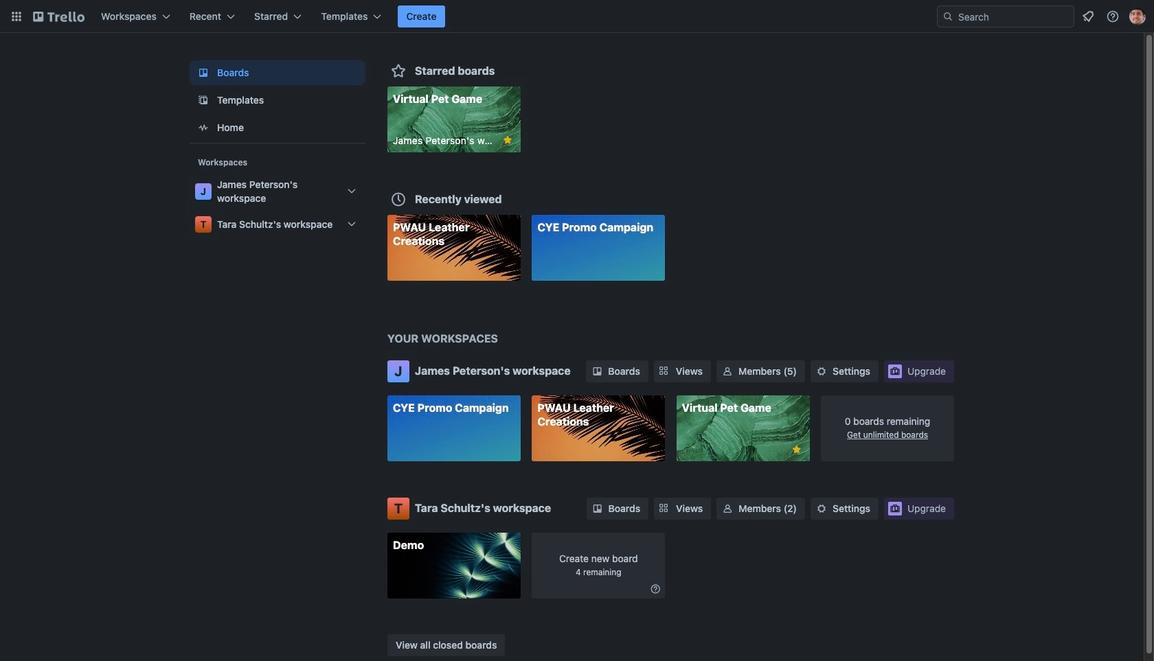 Task type: locate. For each thing, give the bounding box(es) containing it.
sm image
[[815, 365, 828, 378]]

Search field
[[937, 5, 1074, 27]]

open information menu image
[[1106, 10, 1120, 23]]

sm image
[[590, 365, 604, 378], [721, 365, 734, 378], [590, 502, 604, 516], [721, 502, 734, 516], [815, 502, 828, 516], [649, 582, 662, 596]]

james peterson (jamespeterson93) image
[[1129, 8, 1146, 25]]

primary element
[[0, 0, 1154, 33]]

0 notifications image
[[1080, 8, 1096, 25]]



Task type: describe. For each thing, give the bounding box(es) containing it.
template board image
[[195, 92, 212, 109]]

back to home image
[[33, 5, 84, 27]]

search image
[[942, 11, 953, 22]]

click to unstar this board. it will be removed from your starred list. image
[[790, 444, 803, 456]]

home image
[[195, 120, 212, 136]]

board image
[[195, 65, 212, 81]]

click to unstar this board. it will be removed from your starred list. image
[[501, 134, 514, 146]]



Task type: vqa. For each thing, say whether or not it's contained in the screenshot.
0 Notifications Icon
yes



